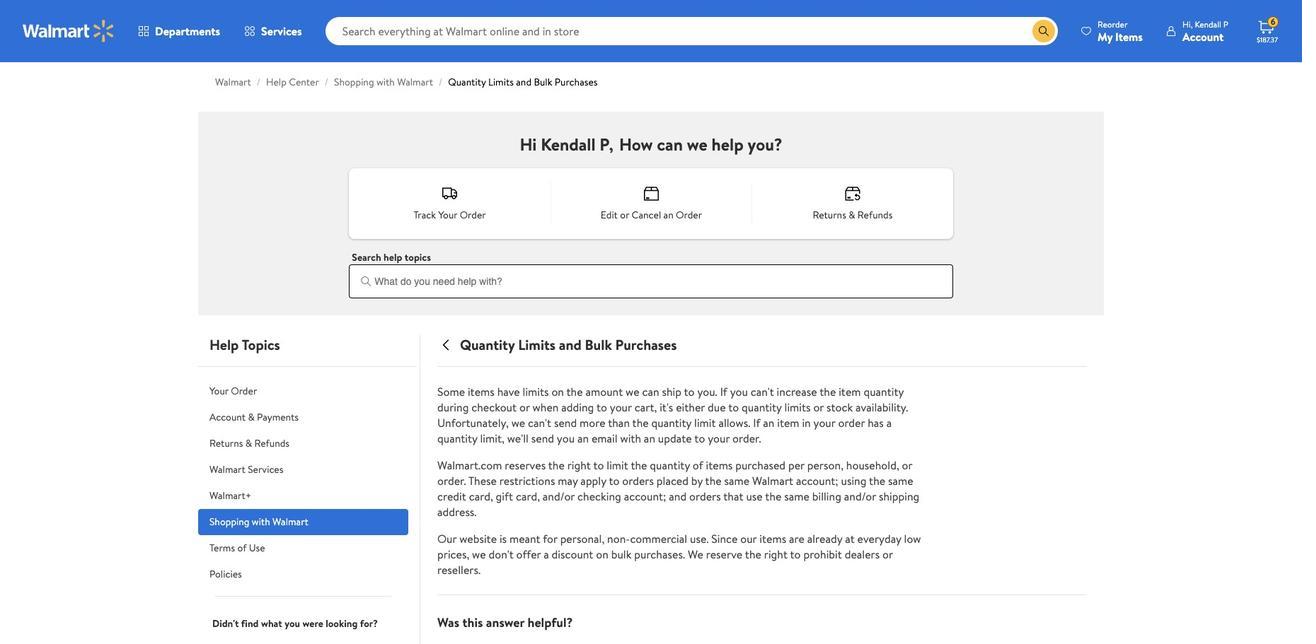 Task type: vqa. For each thing, say whether or not it's contained in the screenshot.
'right'
yes



Task type: describe. For each thing, give the bounding box(es) containing it.
prices,
[[437, 547, 469, 563]]

of inside walmart.com reserves the right to limit the quantity of items purchased per person, household, or order. these restrictions may apply to orders placed by the same walmart account; using the same credit card, gift card, and/or checking account; and orders that use the same billing and/or shipping address.
[[693, 458, 703, 473]]

0 vertical spatial bulk
[[534, 75, 552, 89]]

walmart.com reserves the right to limit the quantity of items purchased per person, household, or order. these restrictions may apply to orders placed by the same walmart account; using the same credit card, gift card, and/or checking account; and orders that use the same billing and/or shipping address.
[[437, 458, 920, 520]]

0 horizontal spatial you
[[285, 617, 300, 631]]

2 vertical spatial &
[[245, 437, 252, 451]]

p
[[1224, 18, 1229, 30]]

edit or cancel an order link
[[550, 171, 752, 236]]

find
[[241, 617, 259, 631]]

walmart / help center / shopping with walmart / quantity limits and bulk purchases
[[215, 75, 598, 89]]

0 vertical spatial quantity
[[448, 75, 486, 89]]

1 vertical spatial &
[[248, 410, 255, 425]]

1 horizontal spatial order
[[460, 208, 486, 222]]

the inside our website is meant for personal, non-commercial use. since our items are already at everyday low prices, we don't offer a discount on bulk purchases. we reserve the right to prohibit dealers or resellers.
[[745, 547, 761, 563]]

you?
[[748, 132, 782, 156]]

reorder my items
[[1098, 18, 1143, 44]]

an left update
[[644, 431, 655, 447]]

0 horizontal spatial refunds
[[254, 437, 289, 451]]

hi,
[[1183, 18, 1193, 30]]

on inside our website is meant for personal, non-commercial use. since our items are already at everyday low prices, we don't offer a discount on bulk purchases. we reserve the right to prohibit dealers or resellers.
[[596, 547, 609, 563]]

we inside our website is meant for personal, non-commercial use. since our items are already at everyday low prices, we don't offer a discount on bulk purchases. we reserve the right to prohibit dealers or resellers.
[[472, 547, 486, 563]]

our website is meant for personal, non-commercial use. since our items are already at everyday low prices, we don't offer a discount on bulk purchases. we reserve the right to prohibit dealers or resellers.
[[437, 531, 921, 578]]

to left than
[[597, 400, 607, 415]]

didn't
[[212, 617, 239, 631]]

either
[[676, 400, 705, 415]]

Search search field
[[325, 17, 1058, 45]]

edit
[[601, 208, 618, 222]]

0 vertical spatial purchases
[[555, 75, 598, 89]]

placed
[[657, 473, 689, 489]]

using
[[841, 473, 867, 489]]

walmart services link
[[198, 457, 408, 483]]

2 horizontal spatial your
[[814, 415, 836, 431]]

the right "using"
[[869, 473, 885, 489]]

2 horizontal spatial same
[[888, 473, 913, 489]]

quantity limits and bulk purchases
[[460, 335, 677, 355]]

we right "amount"
[[626, 384, 640, 400]]

was this answer helpful?
[[437, 614, 573, 632]]

our
[[437, 531, 457, 547]]

2 horizontal spatial you
[[730, 384, 748, 400]]

0 vertical spatial can't
[[751, 384, 774, 400]]

we
[[688, 547, 703, 563]]

0 vertical spatial and
[[516, 75, 532, 89]]

help topics
[[209, 335, 280, 355]]

policies
[[209, 568, 242, 582]]

services button
[[232, 14, 314, 48]]

what
[[261, 617, 282, 631]]

departments button
[[126, 14, 232, 48]]

non-
[[607, 531, 630, 547]]

use
[[249, 541, 265, 556]]

1 vertical spatial returns
[[209, 437, 243, 451]]

1 and/or from the left
[[543, 489, 575, 505]]

an right allows.
[[763, 415, 775, 431]]

kendall for p,
[[541, 132, 596, 156]]

search help topics
[[352, 251, 431, 265]]

when
[[533, 400, 559, 415]]

0 vertical spatial can
[[657, 132, 683, 156]]

back image
[[437, 337, 454, 354]]

your order
[[209, 384, 257, 398]]

unfortunately,
[[437, 415, 509, 431]]

1 vertical spatial help
[[209, 335, 239, 355]]

1 horizontal spatial limits
[[785, 400, 811, 415]]

update
[[658, 431, 692, 447]]

1 vertical spatial returns & refunds
[[209, 437, 289, 451]]

account & payments
[[209, 410, 299, 425]]

1 horizontal spatial limits
[[518, 335, 556, 355]]

items inside walmart.com reserves the right to limit the quantity of items purchased per person, household, or order. these restrictions may apply to orders placed by the same walmart account; using the same credit card, gift card, and/or checking account; and orders that use the same billing and/or shipping address.
[[706, 458, 733, 473]]

discount
[[552, 547, 593, 563]]

in
[[802, 415, 811, 431]]

What do you need help with? search field
[[349, 265, 953, 299]]

1 vertical spatial returns & refunds link
[[198, 431, 408, 457]]

were
[[302, 617, 323, 631]]

walmart inside "link"
[[209, 463, 245, 477]]

1 / from the left
[[257, 75, 261, 89]]

apply
[[581, 473, 606, 489]]

already
[[807, 531, 842, 547]]

services inside popup button
[[261, 23, 302, 39]]

we right how
[[687, 132, 708, 156]]

didn't find what you were looking for?
[[212, 617, 378, 631]]

are
[[789, 531, 805, 547]]

1 horizontal spatial same
[[784, 489, 810, 505]]

purchases.
[[634, 547, 685, 563]]

hi, kendall p account
[[1183, 18, 1229, 44]]

can inside some items have limits on the amount we can ship to you. if you can't increase the item quantity during checkout or when adding to your cart, it's either due to quantity limits or stock availability. unfortunately, we can't send more than the quantity limit allows. if an item in your order has a quantity limit, we'll send you an email with an update to your order.
[[642, 384, 659, 400]]

quantity inside walmart.com reserves the right to limit the quantity of items purchased per person, household, or order. these restrictions may apply to orders placed by the same walmart account; using the same credit card, gift card, and/or checking account; and orders that use the same billing and/or shipping address.
[[650, 458, 690, 473]]

0 vertical spatial item
[[839, 384, 861, 400]]

0 vertical spatial shopping with walmart link
[[334, 75, 433, 89]]

was
[[437, 614, 459, 632]]

may
[[558, 473, 578, 489]]

these
[[468, 473, 497, 489]]

2 vertical spatial with
[[252, 515, 270, 529]]

limit,
[[480, 431, 505, 447]]

walmart.com
[[437, 458, 502, 473]]

per
[[788, 458, 805, 473]]

we right limit,
[[511, 415, 525, 431]]

0 horizontal spatial account;
[[624, 489, 666, 505]]

terms of use
[[209, 541, 265, 556]]

prohibit
[[804, 547, 842, 563]]

stock
[[827, 400, 853, 415]]

don't
[[489, 547, 514, 563]]

0 horizontal spatial orders
[[622, 473, 654, 489]]

right inside walmart.com reserves the right to limit the quantity of items purchased per person, household, or order. these restrictions may apply to orders placed by the same walmart account; using the same credit card, gift card, and/or checking account; and orders that use the same billing and/or shipping address.
[[567, 458, 591, 473]]

1 horizontal spatial help
[[712, 132, 744, 156]]

walmart+ link
[[198, 483, 408, 510]]

offer
[[516, 547, 541, 563]]

0 horizontal spatial account
[[209, 410, 246, 425]]

reserves
[[505, 458, 546, 473]]

to right due
[[728, 400, 739, 415]]

terms of use link
[[198, 536, 408, 562]]

or inside our website is meant for personal, non-commercial use. since our items are already at everyday low prices, we don't offer a discount on bulk purchases. we reserve the right to prohibit dealers or resellers.
[[883, 547, 893, 563]]

limit inside walmart.com reserves the right to limit the quantity of items purchased per person, household, or order. these restrictions may apply to orders placed by the same walmart account; using the same credit card, gift card, and/or checking account; and orders that use the same billing and/or shipping address.
[[607, 458, 628, 473]]

website
[[459, 531, 497, 547]]

1 vertical spatial shopping
[[209, 515, 249, 529]]

Search help topics search field
[[349, 251, 953, 299]]

increase
[[777, 384, 817, 400]]

help center link
[[266, 75, 319, 89]]

Walmart Site-Wide search field
[[325, 17, 1058, 45]]

billing
[[812, 489, 841, 505]]

reorder
[[1098, 18, 1128, 30]]

email
[[592, 431, 618, 447]]

restrictions
[[500, 473, 555, 489]]

for
[[543, 531, 558, 547]]

household,
[[846, 458, 899, 473]]

1 vertical spatial quantity
[[460, 335, 515, 355]]

1 horizontal spatial your
[[708, 431, 730, 447]]

purchased
[[735, 458, 786, 473]]

allows.
[[719, 415, 750, 431]]

1 horizontal spatial purchases
[[615, 335, 677, 355]]

0 horizontal spatial same
[[724, 473, 750, 489]]

2 horizontal spatial order
[[676, 208, 702, 222]]

account & payments link
[[198, 405, 408, 431]]

services inside "link"
[[248, 463, 283, 477]]

by
[[691, 473, 703, 489]]

1 horizontal spatial shopping
[[334, 75, 374, 89]]

0 horizontal spatial order
[[231, 384, 257, 398]]

items inside our website is meant for personal, non-commercial use. since our items are already at everyday low prices, we don't offer a discount on bulk purchases. we reserve the right to prohibit dealers or resellers.
[[760, 531, 786, 547]]

quantity limits and bulk purchases link
[[448, 75, 598, 89]]

checkout
[[472, 400, 517, 415]]

everyday
[[857, 531, 901, 547]]

or left when
[[519, 400, 530, 415]]

amount
[[586, 384, 623, 400]]

to inside our website is meant for personal, non-commercial use. since our items are already at everyday low prices, we don't offer a discount on bulk purchases. we reserve the right to prohibit dealers or resellers.
[[790, 547, 801, 563]]

1 vertical spatial if
[[753, 415, 760, 431]]

checking
[[578, 489, 621, 505]]

availability.
[[856, 400, 908, 415]]

we'll
[[507, 431, 529, 447]]

send left more
[[554, 415, 577, 431]]

to right apply
[[609, 473, 620, 489]]

2 card, from the left
[[516, 489, 540, 505]]

items
[[1115, 29, 1143, 44]]

some items have limits on the amount we can ship to you. if you can't increase the item quantity during checkout or when adding to your cart, it's either due to quantity limits or stock availability. unfortunately, we can't send more than the quantity limit allows. if an item in your order has a quantity limit, we'll send you an email with an update to your order.
[[437, 384, 908, 447]]

0 horizontal spatial limits
[[523, 384, 549, 400]]



Task type: locate. For each thing, give the bounding box(es) containing it.
0 vertical spatial returns & refunds link
[[752, 171, 953, 236]]

1 horizontal spatial item
[[839, 384, 861, 400]]

order
[[460, 208, 486, 222], [676, 208, 702, 222], [231, 384, 257, 398]]

walmart image
[[23, 20, 115, 42]]

1 horizontal spatial card,
[[516, 489, 540, 505]]

item up order on the bottom
[[839, 384, 861, 400]]

services up help center link in the left top of the page
[[261, 23, 302, 39]]

same right by
[[724, 473, 750, 489]]

1 horizontal spatial orders
[[689, 489, 721, 505]]

with inside some items have limits on the amount we can ship to you. if you can't increase the item quantity during checkout or when adding to your cart, it's either due to quantity limits or stock availability. unfortunately, we can't send more than the quantity limit allows. if an item in your order has a quantity limit, we'll send you an email with an update to your order.
[[620, 431, 641, 447]]

shopping down walmart+
[[209, 515, 249, 529]]

quantity
[[448, 75, 486, 89], [460, 335, 515, 355]]

the left "amount"
[[567, 384, 583, 400]]

you left the "were" at bottom
[[285, 617, 300, 631]]

walmart inside walmart.com reserves the right to limit the quantity of items purchased per person, household, or order. these restrictions may apply to orders placed by the same walmart account; using the same credit card, gift card, and/or checking account; and orders that use the same billing and/or shipping address.
[[752, 473, 793, 489]]

to right update
[[695, 431, 705, 447]]

items left are on the bottom
[[760, 531, 786, 547]]

same left the billing
[[784, 489, 810, 505]]

can't left 'increase'
[[751, 384, 774, 400]]

search
[[352, 251, 381, 265]]

shopping right center
[[334, 75, 374, 89]]

purchases
[[555, 75, 598, 89], [615, 335, 677, 355]]

helpful?
[[528, 614, 573, 632]]

to left prohibit
[[790, 547, 801, 563]]

help left topics
[[209, 335, 239, 355]]

help left you?
[[712, 132, 744, 156]]

0 vertical spatial if
[[720, 384, 727, 400]]

walmart link
[[215, 75, 251, 89]]

and left by
[[669, 489, 687, 505]]

1 vertical spatial right
[[764, 547, 788, 563]]

you.
[[697, 384, 717, 400]]

your right track
[[438, 208, 457, 222]]

0 vertical spatial returns & refunds
[[813, 208, 893, 222]]

0 vertical spatial right
[[567, 458, 591, 473]]

0 horizontal spatial items
[[468, 384, 495, 400]]

use
[[746, 489, 763, 505]]

that
[[723, 489, 744, 505]]

0 horizontal spatial of
[[237, 541, 247, 556]]

a right offer
[[544, 547, 549, 563]]

1 vertical spatial kendall
[[541, 132, 596, 156]]

1 horizontal spatial with
[[376, 75, 395, 89]]

and inside walmart.com reserves the right to limit the quantity of items purchased per person, household, or order. these restrictions may apply to orders placed by the same walmart account; using the same credit card, gift card, and/or checking account; and orders that use the same billing and/or shipping address.
[[669, 489, 687, 505]]

order. left these
[[437, 473, 466, 489]]

1 horizontal spatial you
[[557, 431, 575, 447]]

6 $187.37
[[1257, 16, 1278, 45]]

shipping
[[879, 489, 920, 505]]

more
[[580, 415, 606, 431]]

/
[[257, 75, 261, 89], [325, 75, 328, 89], [439, 75, 443, 89]]

a right has
[[887, 415, 892, 431]]

1 vertical spatial account
[[209, 410, 246, 425]]

0 vertical spatial with
[[376, 75, 395, 89]]

0 horizontal spatial limits
[[488, 75, 514, 89]]

right
[[567, 458, 591, 473], [764, 547, 788, 563]]

0 horizontal spatial a
[[544, 547, 549, 563]]

2 horizontal spatial and
[[669, 489, 687, 505]]

0 horizontal spatial card,
[[469, 489, 493, 505]]

1 vertical spatial your
[[209, 384, 229, 398]]

1 vertical spatial bulk
[[585, 335, 612, 355]]

0 vertical spatial services
[[261, 23, 302, 39]]

the
[[567, 384, 583, 400], [820, 384, 836, 400], [632, 415, 649, 431], [548, 458, 565, 473], [631, 458, 647, 473], [705, 473, 722, 489], [869, 473, 885, 489], [765, 489, 782, 505], [745, 547, 761, 563]]

than
[[608, 415, 630, 431]]

your
[[438, 208, 457, 222], [209, 384, 229, 398]]

order. inside walmart.com reserves the right to limit the quantity of items purchased per person, household, or order. these restrictions may apply to orders placed by the same walmart account; using the same credit card, gift card, and/or checking account; and orders that use the same billing and/or shipping address.
[[437, 473, 466, 489]]

1 vertical spatial limit
[[607, 458, 628, 473]]

0 vertical spatial help
[[266, 75, 286, 89]]

right up "checking"
[[567, 458, 591, 473]]

1 horizontal spatial of
[[693, 458, 703, 473]]

adding
[[561, 400, 594, 415]]

or right "edit" on the left
[[620, 208, 629, 222]]

card, left gift
[[469, 489, 493, 505]]

items right by
[[706, 458, 733, 473]]

the right the use
[[765, 489, 782, 505]]

1 horizontal spatial account
[[1183, 29, 1224, 44]]

and up adding on the bottom of the page
[[559, 335, 582, 355]]

and/or left apply
[[543, 489, 575, 505]]

the right "reserve"
[[745, 547, 761, 563]]

bulk up "amount"
[[585, 335, 612, 355]]

if
[[720, 384, 727, 400], [753, 415, 760, 431]]

with
[[376, 75, 395, 89], [620, 431, 641, 447], [252, 515, 270, 529]]

help
[[712, 132, 744, 156], [384, 251, 402, 265]]

your order link
[[198, 379, 408, 405]]

help left center
[[266, 75, 286, 89]]

person,
[[807, 458, 844, 473]]

kendall left p
[[1195, 18, 1222, 30]]

0 horizontal spatial can't
[[528, 415, 551, 431]]

2 horizontal spatial with
[[620, 431, 641, 447]]

1 vertical spatial and
[[559, 335, 582, 355]]

0 horizontal spatial shopping
[[209, 515, 249, 529]]

1 horizontal spatial account;
[[796, 473, 838, 489]]

card, right gift
[[516, 489, 540, 505]]

the left placed
[[631, 458, 647, 473]]

0 horizontal spatial limit
[[607, 458, 628, 473]]

0 horizontal spatial help
[[384, 251, 402, 265]]

a inside some items have limits on the amount we can ship to you. if you can't increase the item quantity during checkout or when adding to your cart, it's either due to quantity limits or stock availability. unfortunately, we can't send more than the quantity limit allows. if an item in your order has a quantity limit, we'll send you an email with an update to your order.
[[887, 415, 892, 431]]

order. inside some items have limits on the amount we can ship to you. if you can't increase the item quantity during checkout or when adding to your cart, it's either due to quantity limits or stock availability. unfortunately, we can't send more than the quantity limit allows. if an item in your order has a quantity limit, we'll send you an email with an update to your order.
[[733, 431, 761, 447]]

can right how
[[657, 132, 683, 156]]

dealers
[[845, 547, 880, 563]]

your
[[610, 400, 632, 415], [814, 415, 836, 431], [708, 431, 730, 447]]

0 vertical spatial order.
[[733, 431, 761, 447]]

1 horizontal spatial order.
[[733, 431, 761, 447]]

1 vertical spatial help
[[384, 251, 402, 265]]

can't left adding on the bottom of the page
[[528, 415, 551, 431]]

0 horizontal spatial returns & refunds link
[[198, 431, 408, 457]]

items
[[468, 384, 495, 400], [706, 458, 733, 473], [760, 531, 786, 547]]

order right track
[[460, 208, 486, 222]]

shopping with walmart link
[[334, 75, 433, 89], [198, 510, 408, 536]]

0 horizontal spatial returns & refunds
[[209, 437, 289, 451]]

items inside some items have limits on the amount we can ship to you. if you can't increase the item quantity during checkout or when adding to your cart, it's either due to quantity limits or stock availability. unfortunately, we can't send more than the quantity limit allows. if an item in your order has a quantity limit, we'll send you an email with an update to your order.
[[468, 384, 495, 400]]

1 horizontal spatial limit
[[694, 415, 716, 431]]

0 vertical spatial &
[[849, 208, 855, 222]]

orders
[[622, 473, 654, 489], [689, 489, 721, 505]]

0 vertical spatial limit
[[694, 415, 716, 431]]

help left the topics
[[384, 251, 402, 265]]

order right cancel
[[676, 208, 702, 222]]

0 horizontal spatial and/or
[[543, 489, 575, 505]]

item left in
[[777, 415, 799, 431]]

1 vertical spatial limits
[[518, 335, 556, 355]]

1 vertical spatial order.
[[437, 473, 466, 489]]

1 vertical spatial item
[[777, 415, 799, 431]]

item
[[839, 384, 861, 400], [777, 415, 799, 431]]

1 horizontal spatial returns & refunds
[[813, 208, 893, 222]]

1 vertical spatial can't
[[528, 415, 551, 431]]

2 vertical spatial and
[[669, 489, 687, 505]]

1 horizontal spatial refunds
[[858, 208, 893, 222]]

on left "amount"
[[552, 384, 564, 400]]

1 horizontal spatial kendall
[[1195, 18, 1222, 30]]

we left don't
[[472, 547, 486, 563]]

limits right have
[[523, 384, 549, 400]]

0 vertical spatial returns
[[813, 208, 846, 222]]

resellers.
[[437, 563, 481, 578]]

the right than
[[632, 415, 649, 431]]

help inside search box
[[384, 251, 402, 265]]

account down your order
[[209, 410, 246, 425]]

kendall for p
[[1195, 18, 1222, 30]]

your up account & payments
[[209, 384, 229, 398]]

&
[[849, 208, 855, 222], [248, 410, 255, 425], [245, 437, 252, 451]]

your right in
[[814, 415, 836, 431]]

0 vertical spatial your
[[438, 208, 457, 222]]

or right dealers
[[883, 547, 893, 563]]

walmart
[[215, 75, 251, 89], [397, 75, 433, 89], [209, 463, 245, 477], [752, 473, 793, 489], [273, 515, 308, 529]]

on left bulk
[[596, 547, 609, 563]]

0 horizontal spatial if
[[720, 384, 727, 400]]

1 horizontal spatial help
[[266, 75, 286, 89]]

on inside some items have limits on the amount we can ship to you. if you can't increase the item quantity during checkout or when adding to your cart, it's either due to quantity limits or stock availability. unfortunately, we can't send more than the quantity limit allows. if an item in your order has a quantity limit, we'll send you an email with an update to your order.
[[552, 384, 564, 400]]

send
[[554, 415, 577, 431], [531, 431, 554, 447]]

quantity
[[864, 384, 904, 400], [742, 400, 782, 415], [651, 415, 692, 431], [437, 431, 477, 447], [650, 458, 690, 473]]

right inside our website is meant for personal, non-commercial use. since our items are already at everyday low prices, we don't offer a discount on bulk purchases. we reserve the right to prohibit dealers or resellers.
[[764, 547, 788, 563]]

0 vertical spatial of
[[693, 458, 703, 473]]

1 horizontal spatial on
[[596, 547, 609, 563]]

reserve
[[706, 547, 743, 563]]

1 horizontal spatial items
[[706, 458, 733, 473]]

2 and/or from the left
[[844, 489, 876, 505]]

3 / from the left
[[439, 75, 443, 89]]

returns
[[813, 208, 846, 222], [209, 437, 243, 451]]

services up walmart+
[[248, 463, 283, 477]]

you
[[730, 384, 748, 400], [557, 431, 575, 447], [285, 617, 300, 631]]

1 horizontal spatial right
[[764, 547, 788, 563]]

your left cart,
[[610, 400, 632, 415]]

1 horizontal spatial can't
[[751, 384, 774, 400]]

kendall inside hi, kendall p account
[[1195, 18, 1222, 30]]

looking
[[326, 617, 358, 631]]

0 vertical spatial kendall
[[1195, 18, 1222, 30]]

or right in
[[813, 400, 824, 415]]

an right cancel
[[664, 208, 674, 222]]

a inside our website is meant for personal, non-commercial use. since our items are already at everyday low prices, we don't offer a discount on bulk purchases. we reserve the right to prohibit dealers or resellers.
[[544, 547, 549, 563]]

you right due
[[730, 384, 748, 400]]

gift
[[496, 489, 513, 505]]

2 vertical spatial you
[[285, 617, 300, 631]]

0 horizontal spatial order.
[[437, 473, 466, 489]]

if right allows.
[[753, 415, 760, 431]]

has
[[868, 415, 884, 431]]

1 vertical spatial you
[[557, 431, 575, 447]]

same right "using"
[[888, 473, 913, 489]]

0 horizontal spatial and
[[516, 75, 532, 89]]

your down due
[[708, 431, 730, 447]]

limit left allows.
[[694, 415, 716, 431]]

and/or right the billing
[[844, 489, 876, 505]]

can't
[[751, 384, 774, 400], [528, 415, 551, 431]]

0 horizontal spatial on
[[552, 384, 564, 400]]

edit or cancel an order
[[601, 208, 702, 222]]

limit right apply
[[607, 458, 628, 473]]

orders left placed
[[622, 473, 654, 489]]

1 vertical spatial shopping with walmart link
[[198, 510, 408, 536]]

of left use
[[237, 541, 247, 556]]

0 vertical spatial you
[[730, 384, 748, 400]]

2 / from the left
[[325, 75, 328, 89]]

1 vertical spatial on
[[596, 547, 609, 563]]

items left have
[[468, 384, 495, 400]]

order
[[838, 415, 865, 431]]

refunds
[[858, 208, 893, 222], [254, 437, 289, 451]]

0 horizontal spatial your
[[209, 384, 229, 398]]

of right placed
[[693, 458, 703, 473]]

search icon image
[[1038, 25, 1050, 37]]

kendall left p,
[[541, 132, 596, 156]]

account; left "using"
[[796, 473, 838, 489]]

center
[[289, 75, 319, 89]]

credit
[[437, 489, 466, 505]]

if right you.
[[720, 384, 727, 400]]

terms
[[209, 541, 235, 556]]

a
[[887, 415, 892, 431], [544, 547, 549, 563]]

account inside hi, kendall p account
[[1183, 29, 1224, 44]]

0 horizontal spatial item
[[777, 415, 799, 431]]

limit inside some items have limits on the amount we can ship to you. if you can't increase the item quantity during checkout or when adding to your cart, it's either due to quantity limits or stock availability. unfortunately, we can't send more than the quantity limit allows. if an item in your order has a quantity limit, we'll send you an email with an update to your order.
[[694, 415, 716, 431]]

returns & refunds
[[813, 208, 893, 222], [209, 437, 289, 451]]

the right 'increase'
[[820, 384, 836, 400]]

account left $187.37
[[1183, 29, 1224, 44]]

0 vertical spatial limits
[[488, 75, 514, 89]]

the right reserves
[[548, 458, 565, 473]]

to right "ship"
[[684, 384, 695, 400]]

departments
[[155, 23, 220, 39]]

you left more
[[557, 431, 575, 447]]

track your order
[[414, 208, 486, 222]]

0 horizontal spatial help
[[209, 335, 239, 355]]

shopping with walmart
[[209, 515, 308, 529]]

an left email
[[577, 431, 589, 447]]

0 vertical spatial a
[[887, 415, 892, 431]]

bulk
[[534, 75, 552, 89], [585, 335, 612, 355]]

0 horizontal spatial purchases
[[555, 75, 598, 89]]

0 horizontal spatial bulk
[[534, 75, 552, 89]]

limits left stock
[[785, 400, 811, 415]]

account
[[1183, 29, 1224, 44], [209, 410, 246, 425]]

0 horizontal spatial kendall
[[541, 132, 596, 156]]

walmart+
[[209, 489, 251, 503]]

bulk
[[611, 547, 632, 563]]

use.
[[690, 531, 709, 547]]

on
[[552, 384, 564, 400], [596, 547, 609, 563]]

0 vertical spatial help
[[712, 132, 744, 156]]

right left are on the bottom
[[764, 547, 788, 563]]

or up shipping on the right bottom
[[902, 458, 913, 473]]

or inside walmart.com reserves the right to limit the quantity of items purchased per person, household, or order. these restrictions may apply to orders placed by the same walmart account; using the same credit card, gift card, and/or checking account; and orders that use the same billing and/or shipping address.
[[902, 458, 913, 473]]

order up account & payments
[[231, 384, 257, 398]]

the right by
[[705, 473, 722, 489]]

1 horizontal spatial and/or
[[844, 489, 876, 505]]

1 vertical spatial services
[[248, 463, 283, 477]]

send right we'll
[[531, 431, 554, 447]]

it's
[[660, 400, 673, 415]]

6
[[1271, 16, 1275, 28]]

p,
[[600, 132, 614, 156]]

0 horizontal spatial your
[[610, 400, 632, 415]]

can left "ship"
[[642, 384, 659, 400]]

bulk up hi on the left of the page
[[534, 75, 552, 89]]

account; up commercial
[[624, 489, 666, 505]]

track
[[414, 208, 436, 222]]

to down email
[[593, 458, 604, 473]]

and up hi on the left of the page
[[516, 75, 532, 89]]

1 vertical spatial refunds
[[254, 437, 289, 451]]

1 horizontal spatial a
[[887, 415, 892, 431]]

during
[[437, 400, 469, 415]]

0 horizontal spatial returns
[[209, 437, 243, 451]]

my
[[1098, 29, 1113, 44]]

1 horizontal spatial /
[[325, 75, 328, 89]]

topics
[[242, 335, 280, 355]]

1 card, from the left
[[469, 489, 493, 505]]

our
[[740, 531, 757, 547]]

order. up the purchased in the right of the page
[[733, 431, 761, 447]]

orders left that
[[689, 489, 721, 505]]

1 vertical spatial a
[[544, 547, 549, 563]]



